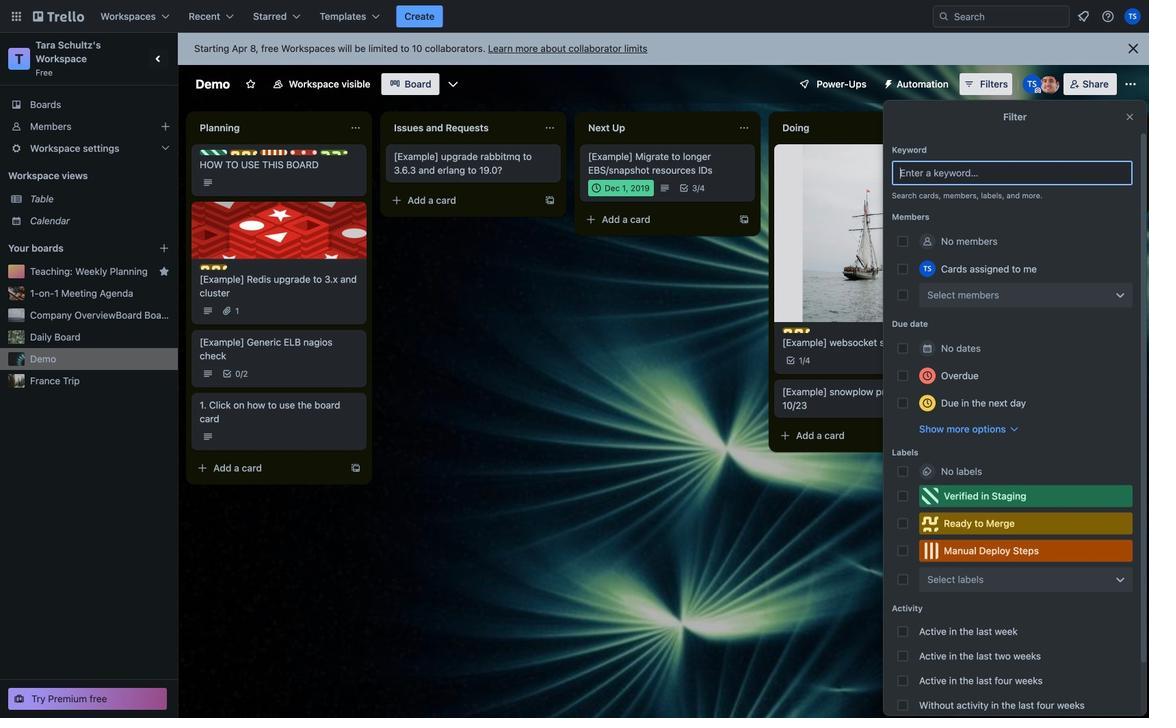 Task type: vqa. For each thing, say whether or not it's contained in the screenshot.
the rightmost Workspace members
no



Task type: describe. For each thing, give the bounding box(es) containing it.
color: red, title: "unshippable!" element
[[290, 150, 317, 155]]

your boards with 6 items element
[[8, 240, 138, 257]]

0 notifications image
[[1075, 8, 1092, 25]]

back to home image
[[33, 5, 84, 27]]

Board name text field
[[189, 73, 237, 95]]

show menu image
[[1124, 77, 1138, 91]]

starred icon image
[[159, 266, 170, 277]]

1 horizontal spatial color: green, title: "verified in staging" element
[[919, 485, 1133, 507]]

close popover image
[[1125, 111, 1136, 122]]

1 horizontal spatial tara schultz (taraschultz7) image
[[1125, 8, 1141, 25]]

Enter a keyword… text field
[[892, 161, 1133, 185]]

1 horizontal spatial color: orange, title: "manual deploy steps" element
[[919, 540, 1133, 562]]



Task type: locate. For each thing, give the bounding box(es) containing it.
customize views image
[[446, 77, 460, 91]]

color: lime, title: "secrets" element
[[320, 150, 347, 155]]

this member is an admin of this board. image
[[1035, 88, 1041, 94]]

None text field
[[386, 117, 539, 139], [580, 117, 733, 139], [774, 117, 928, 139], [386, 117, 539, 139], [580, 117, 733, 139], [774, 117, 928, 139]]

color: green, title: "verified in staging" element
[[200, 150, 227, 155], [919, 485, 1133, 507]]

james peterson (jamespeterson93) image
[[1040, 75, 1059, 94], [928, 352, 944, 369]]

color: yellow, title: "ready to merge" element
[[230, 150, 257, 155], [200, 264, 227, 270], [783, 328, 810, 333], [919, 513, 1133, 535]]

create from template… image
[[544, 195, 555, 206], [739, 214, 750, 225], [933, 430, 944, 441], [350, 463, 361, 474]]

add board image
[[159, 243, 170, 254]]

1 vertical spatial tara schultz (taraschultz7) image
[[1022, 75, 1042, 94]]

0 vertical spatial color: orange, title: "manual deploy steps" element
[[260, 150, 287, 155]]

1 vertical spatial color: orange, title: "manual deploy steps" element
[[919, 540, 1133, 562]]

0 vertical spatial color: green, title: "verified in staging" element
[[200, 150, 227, 155]]

open information menu image
[[1101, 10, 1115, 23]]

0 vertical spatial james peterson (jamespeterson93) image
[[1040, 75, 1059, 94]]

None text field
[[192, 117, 345, 139]]

workspace navigation collapse icon image
[[149, 49, 168, 68]]

0 horizontal spatial color: orange, title: "manual deploy steps" element
[[260, 150, 287, 155]]

search image
[[939, 11, 949, 22]]

star or unstar board image
[[245, 79, 256, 90]]

Search field
[[933, 5, 1070, 27]]

0 vertical spatial tara schultz (taraschultz7) image
[[1125, 8, 1141, 25]]

1 horizontal spatial james peterson (jamespeterson93) image
[[1040, 75, 1059, 94]]

1 vertical spatial color: green, title: "verified in staging" element
[[919, 485, 1133, 507]]

tara schultz (taraschultz7) image
[[1125, 8, 1141, 25], [1022, 75, 1042, 94]]

0 horizontal spatial tara schultz (taraschultz7) image
[[1022, 75, 1042, 94]]

0 horizontal spatial james peterson (jamespeterson93) image
[[928, 352, 944, 369]]

primary element
[[0, 0, 1149, 33]]

sm image
[[878, 73, 897, 92]]

color: orange, title: "manual deploy steps" element
[[260, 150, 287, 155], [919, 540, 1133, 562]]

tara schultz (taraschultz7) image
[[919, 261, 936, 277]]

None checkbox
[[588, 180, 654, 196]]

1 vertical spatial james peterson (jamespeterson93) image
[[928, 352, 944, 369]]

0 horizontal spatial color: green, title: "verified in staging" element
[[200, 150, 227, 155]]



